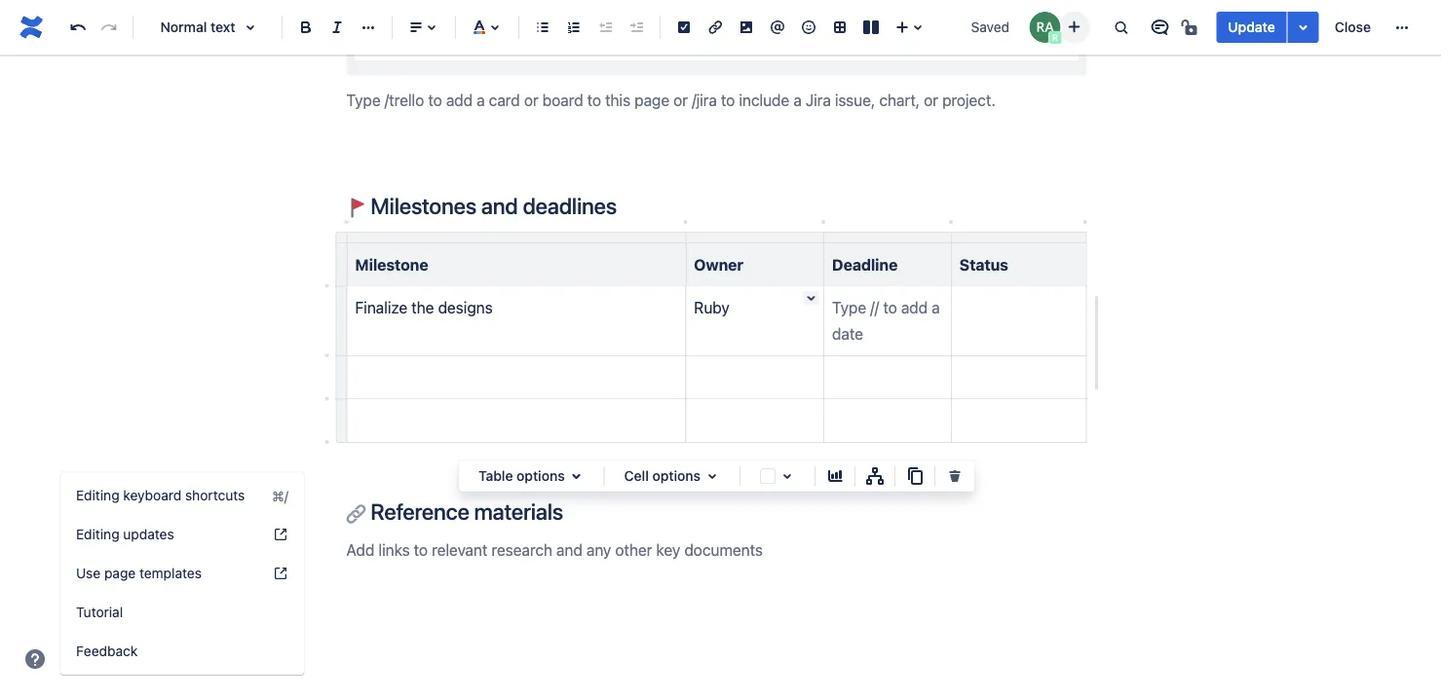 Task type: locate. For each thing, give the bounding box(es) containing it.
the
[[412, 299, 434, 317]]

options for cell options
[[653, 468, 701, 484]]

table options button
[[467, 465, 596, 488]]

options for table options
[[517, 468, 565, 484]]

1 editing from the top
[[76, 488, 120, 504]]

adjust update settings image
[[1292, 16, 1316, 39]]

and
[[481, 192, 518, 219]]

align left image
[[405, 16, 428, 39]]

2 options from the left
[[653, 468, 701, 484]]

cell
[[624, 468, 649, 484]]

find and replace image
[[1110, 16, 1133, 39]]

help image
[[273, 527, 289, 543], [273, 566, 289, 582], [23, 648, 47, 672]]

bold ⌘b image
[[294, 16, 318, 39]]

milestones
[[371, 192, 477, 219]]

table options
[[479, 468, 565, 484]]

emoji image
[[797, 16, 821, 39]]

0 vertical spatial help image
[[273, 527, 289, 543]]

outdent ⇧tab image
[[594, 16, 617, 39]]

tutorial button
[[60, 594, 304, 633]]

help image inside 'editing updates' link
[[273, 527, 289, 543]]

1 vertical spatial editing
[[76, 527, 120, 543]]

use page templates link
[[60, 555, 304, 594]]

options right "cell"
[[653, 468, 701, 484]]

confluence image
[[16, 12, 47, 43]]

1 horizontal spatial options
[[653, 468, 701, 484]]

options inside dropdown button
[[517, 468, 565, 484]]

0 horizontal spatial options
[[517, 468, 565, 484]]

1 options from the left
[[517, 468, 565, 484]]

options
[[517, 468, 565, 484], [653, 468, 701, 484]]

1 vertical spatial help image
[[273, 566, 289, 582]]

:triangular_flag_on_post: image
[[347, 198, 366, 218], [347, 198, 366, 218]]

options inside popup button
[[653, 468, 701, 484]]

milestones and deadlines
[[366, 192, 617, 219]]

editing up editing updates
[[76, 488, 120, 504]]

layouts image
[[860, 16, 883, 39]]

options up materials
[[517, 468, 565, 484]]

copy image
[[904, 465, 927, 488]]

templates
[[139, 566, 202, 582]]

add image, video, or file image
[[735, 16, 758, 39]]

editing for editing updates
[[76, 527, 120, 543]]

invite to edit image
[[1063, 15, 1086, 39]]

help image for editing updates
[[273, 527, 289, 543]]

normal text
[[160, 19, 235, 35]]

Main content area, start typing to enter text. text field
[[335, 0, 1336, 630]]

0 vertical spatial editing
[[76, 488, 120, 504]]

2 editing from the top
[[76, 527, 120, 543]]

table
[[479, 468, 513, 484]]

owner
[[694, 255, 744, 274]]

reference materials
[[366, 499, 564, 526]]

action item image
[[673, 16, 696, 39]]

cell options button
[[613, 465, 732, 488]]

editing up use
[[76, 527, 120, 543]]

:link: image
[[347, 505, 366, 525], [347, 505, 366, 525]]

help image inside use page templates "link"
[[273, 566, 289, 582]]

finalize the designs
[[355, 299, 493, 317]]

shortcuts
[[185, 488, 245, 504]]

editing updates link
[[60, 516, 304, 555]]

2 vertical spatial help image
[[23, 648, 47, 672]]

editing
[[76, 488, 120, 504], [76, 527, 120, 543]]



Task type: describe. For each thing, give the bounding box(es) containing it.
deadlines
[[523, 192, 617, 219]]

no restrictions image
[[1180, 16, 1203, 39]]

use
[[76, 566, 101, 582]]

ruby
[[694, 299, 730, 317]]

keyboard
[[123, 488, 182, 504]]

saved
[[971, 19, 1010, 35]]

more formatting image
[[357, 16, 380, 39]]

finalize
[[355, 299, 408, 317]]

editing for editing keyboard shortcuts
[[76, 488, 120, 504]]

mention image
[[766, 16, 790, 39]]

undo ⌘z image
[[66, 16, 90, 39]]

designs
[[438, 299, 493, 317]]

comment icon image
[[1149, 16, 1172, 39]]

close button
[[1324, 12, 1383, 43]]

normal text button
[[141, 6, 274, 49]]

page
[[104, 566, 136, 582]]

expand dropdown menu image
[[565, 465, 588, 488]]

remove image
[[944, 465, 967, 488]]

link image
[[704, 16, 727, 39]]

chart image
[[824, 465, 847, 488]]

indent tab image
[[625, 16, 648, 39]]

bullet list ⌘⇧8 image
[[531, 16, 555, 39]]

feedback
[[76, 644, 138, 660]]

italic ⌘i image
[[326, 16, 349, 39]]

table image
[[829, 16, 852, 39]]

normal
[[160, 19, 207, 35]]

feedback button
[[60, 633, 304, 672]]

update
[[1229, 19, 1276, 35]]

editing keyboard shortcuts
[[76, 488, 245, 504]]

materials
[[474, 499, 564, 526]]

confluence image
[[16, 12, 47, 43]]

redo ⌘⇧z image
[[97, 16, 121, 39]]

⌘/
[[272, 488, 289, 504]]

expand dropdown menu image
[[701, 465, 724, 488]]

help image for use page templates
[[273, 566, 289, 582]]

more image
[[1391, 16, 1414, 39]]

ruby anderson image
[[1030, 12, 1061, 43]]

update button
[[1217, 12, 1287, 43]]

use page templates
[[76, 566, 202, 582]]

numbered list ⌘⇧7 image
[[562, 16, 586, 39]]

deadline
[[832, 255, 898, 274]]

manage connected data image
[[864, 465, 887, 488]]

cell options
[[624, 468, 701, 484]]

milestone
[[355, 255, 428, 274]]

close
[[1335, 19, 1372, 35]]

status
[[960, 255, 1009, 274]]

cell background image
[[776, 465, 799, 488]]

tutorial
[[76, 605, 123, 621]]

editing updates
[[76, 527, 174, 543]]

reference
[[371, 499, 470, 526]]

updates
[[123, 527, 174, 543]]

text
[[211, 19, 235, 35]]



Task type: vqa. For each thing, say whether or not it's contained in the screenshot.
the Anderson
no



